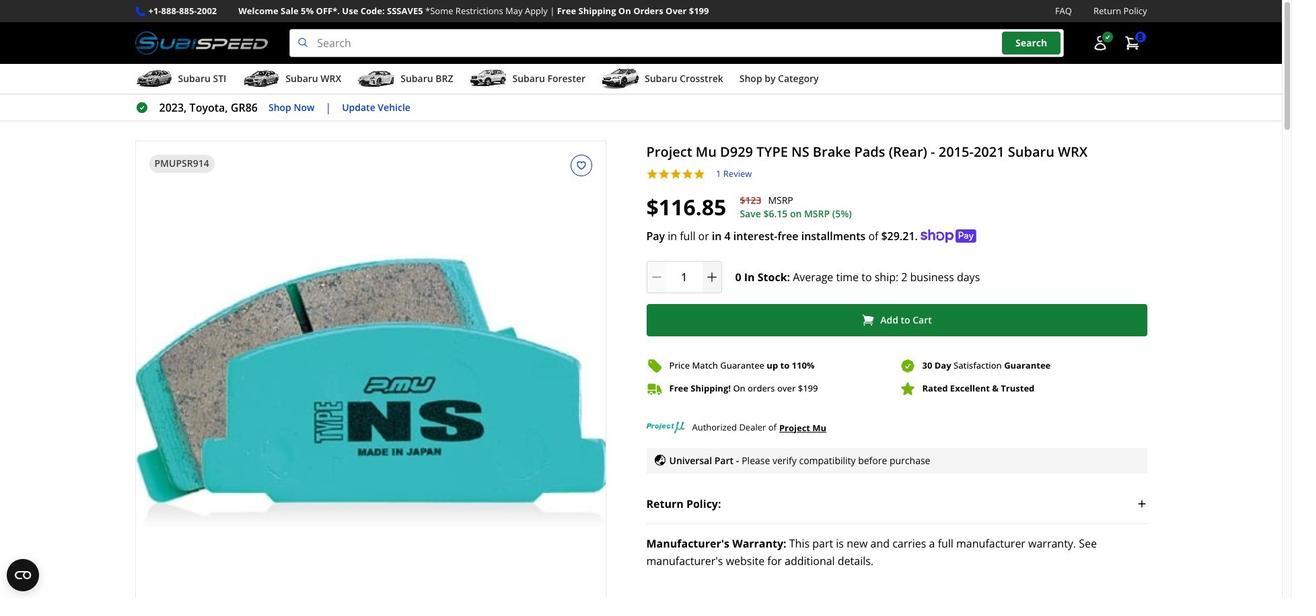 Task type: vqa. For each thing, say whether or not it's contained in the screenshot.
Subaru in the DROPDOWN BUTTON
no



Task type: describe. For each thing, give the bounding box(es) containing it.
a subaru forester thumbnail image image
[[469, 69, 507, 89]]

1 star image from the left
[[658, 168, 670, 180]]

increment image
[[705, 270, 718, 284]]

shop pay image
[[921, 229, 976, 243]]

project mu image
[[646, 418, 684, 437]]

2 star image from the left
[[693, 168, 705, 180]]

open widget image
[[7, 559, 39, 592]]

1 star image from the left
[[646, 168, 658, 180]]

search input field
[[290, 29, 1064, 57]]

2 star image from the left
[[670, 168, 682, 180]]

a subaru brz thumbnail image image
[[358, 69, 395, 89]]



Task type: locate. For each thing, give the bounding box(es) containing it.
0 horizontal spatial star image
[[646, 168, 658, 180]]

1 horizontal spatial star image
[[693, 168, 705, 180]]

3 star image from the left
[[682, 168, 693, 180]]

star image
[[646, 168, 658, 180], [693, 168, 705, 180]]

account image
[[1092, 35, 1108, 51]]

decrement image
[[650, 270, 663, 284]]

pmupsr914,,project mu d929 type ns rear brake pads, image
[[136, 226, 605, 527]]

a subaru wrx thumbnail image image
[[243, 69, 280, 89]]

star image
[[658, 168, 670, 180], [670, 168, 682, 180], [682, 168, 693, 180]]

None number field
[[646, 261, 722, 293]]

subispeed logo image
[[135, 29, 268, 57]]

a subaru sti thumbnail image image
[[135, 69, 173, 89]]

a subaru crosstrek thumbnail image image
[[602, 69, 639, 89]]



